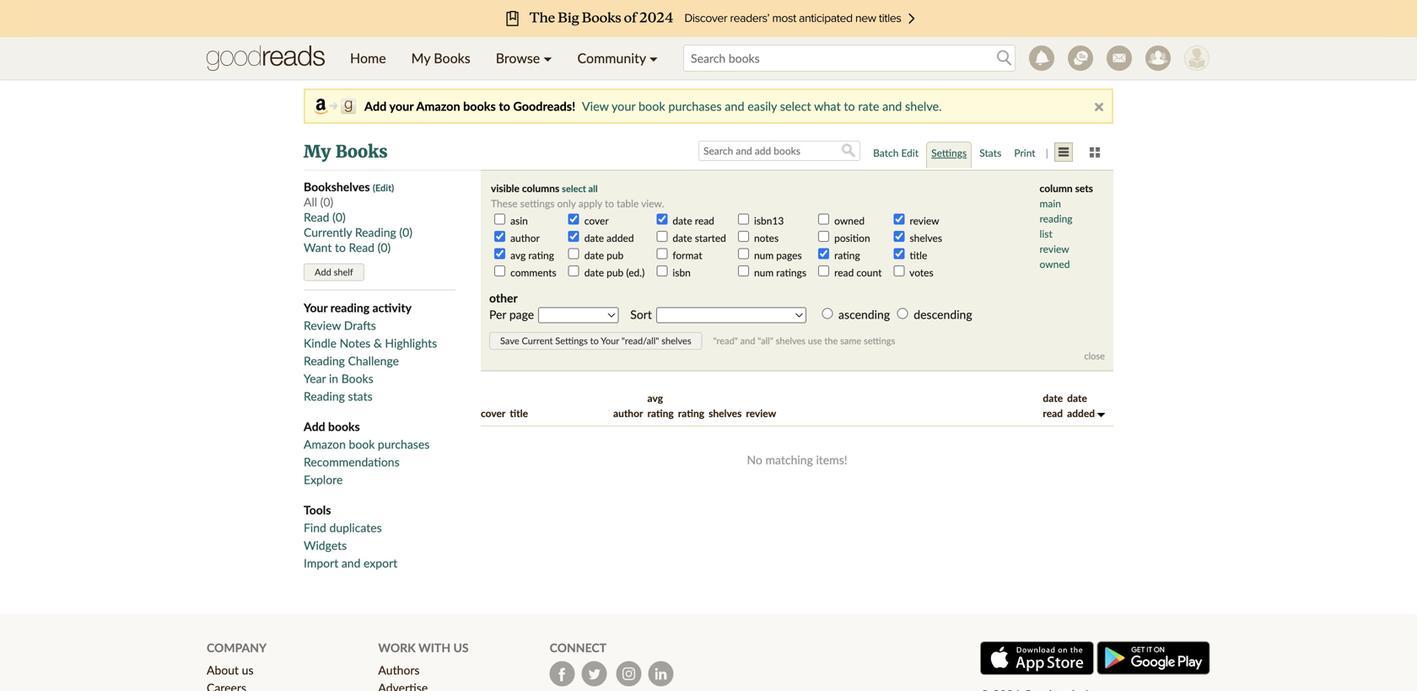 Task type: describe. For each thing, give the bounding box(es) containing it.
list
[[1040, 228, 1053, 240]]

column
[[1040, 182, 1073, 194]]

to left goodreads!
[[499, 99, 510, 113]]

1 vertical spatial added
[[1067, 408, 1098, 420]]

pub for date pub
[[607, 249, 624, 262]]

print |
[[1014, 147, 1051, 159]]

reading inside column sets main reading list review owned
[[1040, 213, 1073, 225]]

goodreads on twitter image
[[582, 662, 607, 687]]

date read checkbox
[[657, 214, 668, 225]]

pub for date pub (ed.)
[[607, 267, 624, 279]]

format
[[673, 249, 703, 262]]

rating down position
[[835, 249, 860, 262]]

0 horizontal spatial ‎(0)
[[333, 210, 346, 224]]

reading inside your reading activity review drafts kindle notes & highlights reading challenge year in books reading stats
[[331, 301, 370, 315]]

0 vertical spatial my books link
[[399, 37, 483, 79]]

currently reading  ‎(0) link
[[304, 225, 413, 240]]

1 vertical spatial reading
[[304, 354, 345, 368]]

1 vertical spatial us
[[242, 664, 254, 678]]

format checkbox
[[657, 248, 668, 259]]

export
[[364, 556, 398, 571]]

view
[[582, 99, 609, 113]]

1 horizontal spatial read
[[835, 267, 854, 279]]

date pub
[[585, 249, 624, 262]]

review checkbox
[[894, 214, 905, 225]]

batch
[[873, 147, 899, 159]]

explore link
[[304, 473, 343, 487]]

notes checkbox
[[738, 231, 749, 242]]

bookshelves (edit) all (0) read  ‎(0) currently reading  ‎(0) want to read  ‎(0)
[[304, 180, 413, 255]]

friend requests image
[[1146, 46, 1171, 71]]

to inside the bookshelves (edit) all (0) read  ‎(0) currently reading  ‎(0) want to read  ‎(0)
[[335, 240, 346, 255]]

authors
[[378, 664, 420, 678]]

my for my books link to the top
[[411, 50, 430, 66]]

and right the rate
[[883, 99, 902, 113]]

want to read  ‎(0) link
[[304, 240, 391, 255]]

batch edit
[[873, 147, 919, 159]]

0 horizontal spatial avg
[[511, 249, 526, 262]]

▾ for browse ▾
[[544, 50, 552, 66]]

cover for cover
[[585, 215, 609, 227]]

ascending
[[839, 308, 890, 322]]

"all"
[[758, 335, 774, 347]]

tools find duplicates widgets import and export
[[304, 503, 398, 571]]

matching
[[766, 453, 813, 467]]

reading inside the bookshelves (edit) all (0) read  ‎(0) currently reading  ‎(0) want to read  ‎(0)
[[355, 225, 396, 240]]

read  ‎(0) link
[[304, 210, 346, 224]]

community ▾ button
[[565, 37, 671, 79]]

title checkbox
[[894, 248, 905, 259]]

2 vertical spatial ‎(0)
[[378, 240, 391, 255]]

other
[[489, 291, 518, 305]]

Search and add books text field
[[699, 141, 861, 161]]

select inside visible columns select all these settings only apply to table view.
[[562, 183, 586, 194]]

activity
[[373, 301, 412, 315]]

rating right avg rating link
[[678, 408, 705, 420]]

all
[[589, 183, 598, 194]]

isbn checkbox
[[657, 266, 668, 277]]

the
[[825, 335, 838, 347]]

inbox image
[[1107, 46, 1132, 71]]

purchases inside 'add books amazon book purchases recommendations explore'
[[378, 437, 430, 452]]

sort
[[630, 308, 652, 322]]

use
[[808, 335, 822, 347]]

rating link
[[678, 408, 705, 420]]

print
[[1014, 147, 1036, 159]]

browse
[[496, 50, 540, 66]]

about us
[[207, 664, 254, 678]]

owned link
[[1040, 258, 1070, 270]]

find
[[304, 521, 326, 535]]

isbn13
[[754, 215, 784, 227]]

goodreads on linkedin image
[[649, 662, 674, 687]]

date up format
[[673, 232, 692, 244]]

1 horizontal spatial title
[[910, 249, 928, 262]]

2 vertical spatial read
[[1043, 408, 1063, 420]]

batch edit link
[[868, 142, 924, 164]]

num pages checkbox
[[738, 248, 749, 259]]

date left date link
[[1043, 392, 1063, 405]]

date started
[[673, 232, 726, 244]]

review
[[304, 319, 341, 333]]

shelves inside author avg rating rating shelves review
[[709, 408, 742, 420]]

owned checkbox
[[818, 214, 829, 225]]

read count
[[835, 267, 882, 279]]

my books inside menu
[[411, 50, 471, 66]]

comments
[[511, 267, 557, 279]]

avg rating checkbox
[[494, 248, 505, 259]]

main
[[1040, 197, 1061, 210]]

cover for cover title
[[481, 408, 506, 420]]

recommendations
[[304, 455, 400, 470]]

columns
[[522, 182, 560, 194]]

gary orlando image
[[1185, 46, 1210, 71]]

select all link
[[562, 183, 598, 194]]

date pub checkbox
[[568, 248, 579, 259]]

your
[[304, 301, 328, 315]]

date up added link at the bottom right
[[1067, 392, 1087, 405]]

view your book purchases and easily select what to rate and shelve. link
[[582, 99, 942, 113]]

year in books link
[[304, 372, 374, 386]]

rating checkbox
[[818, 248, 829, 259]]

shelves checkbox
[[894, 231, 905, 242]]

your reading activity review drafts kindle notes & highlights reading challenge year in books reading stats
[[304, 301, 437, 404]]

num for num ratings
[[754, 267, 774, 279]]

date down date pub
[[585, 267, 604, 279]]

bookshelves
[[304, 180, 370, 194]]

about
[[207, 664, 239, 678]]

2 vertical spatial reading
[[304, 389, 345, 404]]

0 vertical spatial read
[[304, 210, 329, 224]]

down arrow image
[[1098, 413, 1105, 418]]

date right date read checkbox
[[673, 215, 692, 227]]

cover title
[[481, 408, 528, 420]]

(edit)
[[373, 182, 394, 194]]

pages
[[776, 249, 802, 262]]

0 horizontal spatial owned
[[835, 215, 865, 227]]

amazon for books
[[304, 437, 346, 452]]

view.
[[641, 197, 664, 210]]

in
[[329, 372, 338, 386]]

highlights
[[385, 336, 437, 351]]

started
[[695, 232, 726, 244]]

list link
[[1040, 228, 1053, 240]]

1 vertical spatial my books
[[304, 141, 388, 162]]

author for author avg rating rating shelves review
[[613, 408, 643, 420]]

and left easily
[[725, 99, 745, 113]]

rating left 'rating' link
[[648, 408, 674, 420]]

asin checkbox
[[494, 214, 505, 225]]

menu containing home
[[337, 37, 671, 79]]

add for add shelf
[[315, 267, 331, 278]]

download app for ios image
[[980, 642, 1094, 676]]

and left "all"
[[740, 335, 755, 347]]

shelf
[[334, 267, 353, 278]]

read count checkbox
[[818, 266, 829, 277]]

notes
[[754, 232, 779, 244]]

rating up comments
[[529, 249, 554, 262]]

title link
[[510, 408, 528, 420]]

rate
[[858, 99, 880, 113]]

date up date pub
[[585, 232, 604, 244]]

edit
[[901, 147, 919, 159]]

download app for android image
[[1097, 642, 1211, 676]]

num ratings checkbox
[[738, 266, 749, 277]]

to left the rate
[[844, 99, 855, 113]]

ratings
[[776, 267, 807, 279]]

0 vertical spatial select
[[780, 99, 811, 113]]

1 horizontal spatial us
[[454, 641, 469, 656]]

goodreads on instagram image
[[617, 662, 642, 687]]

add shelf link
[[304, 264, 364, 281]]

apply
[[579, 197, 602, 210]]

avg inside author avg rating rating shelves review
[[648, 392, 663, 405]]

tools
[[304, 503, 331, 518]]

no
[[747, 453, 763, 467]]

(0)
[[320, 195, 334, 209]]

author link
[[613, 408, 643, 420]]

close
[[1084, 351, 1105, 362]]

my group discussions image
[[1068, 46, 1093, 71]]

what
[[814, 99, 841, 113]]

0 horizontal spatial date read
[[673, 215, 715, 227]]

1 vertical spatial settings
[[864, 335, 896, 347]]



Task type: vqa. For each thing, say whether or not it's contained in the screenshot.
rightmost Interviews
no



Task type: locate. For each thing, give the bounding box(es) containing it.
cover view image
[[1086, 143, 1104, 163]]

review inside author avg rating rating shelves review
[[746, 408, 776, 420]]

0 vertical spatial pub
[[607, 249, 624, 262]]

votes checkbox
[[894, 266, 905, 277]]

table
[[617, 197, 639, 210]]

book up recommendations link
[[349, 437, 375, 452]]

0 horizontal spatial added
[[607, 232, 634, 244]]

&
[[374, 336, 382, 351]]

"read" and "all" shelves use the same settings
[[713, 335, 896, 347]]

1 pub from the top
[[607, 249, 624, 262]]

0 vertical spatial add
[[364, 99, 387, 113]]

community
[[578, 50, 646, 66]]

review for column sets main reading list review owned
[[1040, 243, 1070, 255]]

my inside my books link
[[411, 50, 430, 66]]

duplicates
[[329, 521, 382, 535]]

home link
[[337, 37, 399, 79]]

0 vertical spatial author
[[511, 232, 540, 244]]

1 vertical spatial books
[[336, 141, 388, 162]]

0 horizontal spatial your
[[389, 99, 414, 113]]

add down home link
[[364, 99, 387, 113]]

drafts
[[344, 319, 376, 333]]

date pub (ed.) checkbox
[[568, 266, 579, 277]]

1 horizontal spatial added
[[1067, 408, 1098, 420]]

shelves left use
[[776, 335, 806, 347]]

0 horizontal spatial settings
[[520, 197, 555, 210]]

1 vertical spatial read
[[349, 240, 375, 255]]

notes
[[340, 336, 371, 351]]

us right the with
[[454, 641, 469, 656]]

"read"
[[713, 335, 738, 347]]

review up the no at the bottom right of page
[[746, 408, 776, 420]]

num pages
[[754, 249, 802, 262]]

0 vertical spatial settings
[[520, 197, 555, 210]]

2 your from the left
[[612, 99, 636, 113]]

date read link
[[1043, 392, 1063, 420]]

your right view
[[612, 99, 636, 113]]

1 your from the left
[[389, 99, 414, 113]]

to down the currently at the top left of the page
[[335, 240, 346, 255]]

owned down list
[[1040, 258, 1070, 270]]

rating
[[529, 249, 554, 262], [835, 249, 860, 262], [648, 408, 674, 420], [678, 408, 705, 420]]

▾ for community ▾
[[650, 50, 658, 66]]

0 horizontal spatial ▾
[[544, 50, 552, 66]]

books for my books link to the bottom
[[336, 141, 388, 162]]

1 horizontal spatial author
[[613, 408, 643, 420]]

settings link
[[927, 142, 972, 168]]

my
[[411, 50, 430, 66], [304, 141, 331, 162]]

book right view
[[639, 99, 665, 113]]

work with us
[[378, 641, 469, 656]]

0 vertical spatial owned
[[835, 215, 865, 227]]

cover down apply
[[585, 215, 609, 227]]

widgets link
[[304, 539, 347, 553]]

settings down columns
[[520, 197, 555, 210]]

added down date link
[[1067, 408, 1098, 420]]

select left 'what'
[[780, 99, 811, 113]]

0 vertical spatial reading
[[355, 225, 396, 240]]

author inside author avg rating rating shelves review
[[613, 408, 643, 420]]

1 vertical spatial cover
[[481, 408, 506, 420]]

date pub (ed.)
[[585, 267, 645, 279]]

0 horizontal spatial review
[[746, 408, 776, 420]]

community ▾
[[578, 50, 658, 66]]

authors link
[[378, 664, 420, 678]]

None radio
[[822, 308, 833, 319], [897, 308, 908, 319], [822, 308, 833, 319], [897, 308, 908, 319]]

1 vertical spatial ‎(0)
[[399, 225, 413, 240]]

isbn
[[673, 267, 691, 279]]

2 horizontal spatial review
[[1040, 243, 1070, 255]]

books up (edit) link
[[336, 141, 388, 162]]

1 vertical spatial date read
[[1043, 392, 1063, 420]]

add your amazon books to goodreads! view your book purchases and easily select what to rate and shelve.
[[364, 99, 942, 113]]

2 horizontal spatial ‎(0)
[[399, 225, 413, 240]]

1 horizontal spatial date read
[[1043, 392, 1063, 420]]

cover
[[585, 215, 609, 227], [481, 408, 506, 420]]

about us link
[[207, 664, 254, 678]]

0 vertical spatial date read
[[673, 215, 715, 227]]

1 num from the top
[[754, 249, 774, 262]]

num right num ratings checkbox
[[754, 267, 774, 279]]

1 horizontal spatial your
[[612, 99, 636, 113]]

add inside 'add books amazon book purchases recommendations explore'
[[304, 420, 325, 434]]

review drafts link
[[304, 319, 376, 333]]

cover checkbox
[[568, 214, 579, 225]]

title right cover link
[[510, 408, 528, 420]]

0 horizontal spatial cover
[[481, 408, 506, 420]]

settings inside visible columns select all these settings only apply to table view.
[[520, 197, 555, 210]]

author down asin
[[511, 232, 540, 244]]

avg rating
[[511, 249, 554, 262]]

1 vertical spatial review link
[[746, 408, 776, 420]]

per
[[489, 308, 506, 322]]

1 vertical spatial shelves
[[776, 335, 806, 347]]

and
[[725, 99, 745, 113], [883, 99, 902, 113], [740, 335, 755, 347], [342, 556, 361, 571]]

1 vertical spatial avg
[[648, 392, 663, 405]]

title up votes on the right top of page
[[910, 249, 928, 262]]

read right "read count" option
[[835, 267, 854, 279]]

add for add your amazon books to goodreads! view your book purchases and easily select what to rate and shelve.
[[364, 99, 387, 113]]

1 vertical spatial title
[[510, 408, 528, 420]]

home
[[350, 50, 386, 66]]

0 horizontal spatial book
[[349, 437, 375, 452]]

▾ inside popup button
[[650, 50, 658, 66]]

cover link
[[481, 408, 506, 420]]

Search for books to add to your shelves search field
[[683, 45, 1016, 72]]

pub left (ed.)
[[607, 267, 624, 279]]

(edit) link
[[373, 182, 394, 194]]

my right the home
[[411, 50, 430, 66]]

num ratings
[[754, 267, 807, 279]]

1 vertical spatial my
[[304, 141, 331, 162]]

amazon inside 'add books amazon book purchases recommendations explore'
[[304, 437, 346, 452]]

goodreads!
[[513, 99, 576, 113]]

0 horizontal spatial reading
[[331, 301, 370, 315]]

work
[[378, 641, 416, 656]]

cover left the title link
[[481, 408, 506, 420]]

0 horizontal spatial my
[[304, 141, 331, 162]]

shelves right 'rating' link
[[709, 408, 742, 420]]

date link
[[1067, 392, 1087, 405]]

no matching items!
[[747, 453, 848, 467]]

to inside visible columns select all these settings only apply to table view.
[[605, 197, 614, 210]]

1 horizontal spatial cover
[[585, 215, 609, 227]]

add shelf
[[315, 267, 353, 278]]

None submit
[[489, 332, 703, 350]]

0 vertical spatial avg
[[511, 249, 526, 262]]

notifications image
[[1029, 46, 1055, 71]]

position checkbox
[[818, 231, 829, 242]]

Search books text field
[[683, 45, 1016, 72]]

my books link up the 'bookshelves' at the top of the page
[[304, 141, 388, 162]]

date read left date link
[[1043, 392, 1063, 420]]

my books up the 'bookshelves' at the top of the page
[[304, 141, 388, 162]]

widgets
[[304, 539, 347, 553]]

2 vertical spatial review
[[746, 408, 776, 420]]

main link
[[1040, 197, 1061, 210]]

with
[[419, 641, 451, 656]]

|
[[1046, 147, 1049, 159]]

column sets main reading list review owned
[[1040, 182, 1093, 270]]

settings right same
[[864, 335, 896, 347]]

books left browse
[[434, 50, 471, 66]]

recommendations link
[[304, 455, 400, 470]]

same
[[840, 335, 862, 347]]

0 horizontal spatial my books
[[304, 141, 388, 162]]

review right the review checkbox
[[910, 215, 940, 227]]

isbn13 checkbox
[[738, 214, 749, 225]]

review for author avg rating rating shelves review
[[746, 408, 776, 420]]

browse ▾ button
[[483, 37, 565, 79]]

reading down the kindle
[[304, 354, 345, 368]]

currently
[[304, 225, 352, 240]]

▾
[[544, 50, 552, 66], [650, 50, 658, 66]]

read left added link at the bottom right
[[1043, 408, 1063, 420]]

0 vertical spatial books
[[434, 50, 471, 66]]

1 vertical spatial add
[[315, 267, 331, 278]]

1 horizontal spatial owned
[[1040, 258, 1070, 270]]

books up stats
[[341, 372, 374, 386]]

1 vertical spatial book
[[349, 437, 375, 452]]

0 vertical spatial num
[[754, 249, 774, 262]]

add
[[364, 99, 387, 113], [315, 267, 331, 278], [304, 420, 325, 434]]

1 vertical spatial books
[[328, 420, 360, 434]]

kindle notes & highlights link
[[304, 336, 437, 351]]

2 horizontal spatial shelves
[[910, 232, 943, 244]]

0 horizontal spatial amazon
[[304, 437, 346, 452]]

read down currently reading  ‎(0) link
[[349, 240, 375, 255]]

▾ right community
[[650, 50, 658, 66]]

delete image
[[1095, 103, 1104, 111]]

0 vertical spatial shelves
[[910, 232, 943, 244]]

1 horizontal spatial review
[[910, 215, 940, 227]]

num for num pages
[[754, 249, 774, 262]]

purchases left easily
[[669, 99, 722, 113]]

(ed.)
[[626, 267, 645, 279]]

stats
[[980, 147, 1002, 159]]

reading up drafts
[[331, 301, 370, 315]]

easily
[[748, 99, 777, 113]]

review up owned link
[[1040, 243, 1070, 255]]

0 vertical spatial added
[[607, 232, 634, 244]]

amazon for your
[[416, 99, 460, 113]]

my for my books link to the bottom
[[304, 141, 331, 162]]

1 vertical spatial amazon
[[304, 437, 346, 452]]

reading challenge link
[[304, 354, 399, 368]]

date read up date started
[[673, 215, 715, 227]]

books inside 'add books amazon book purchases recommendations explore'
[[328, 420, 360, 434]]

your down home link
[[389, 99, 414, 113]]

settings
[[932, 147, 967, 159]]

to left table
[[605, 197, 614, 210]]

1 vertical spatial pub
[[607, 267, 624, 279]]

want
[[304, 240, 332, 255]]

votes
[[910, 267, 934, 279]]

▾ right browse
[[544, 50, 552, 66]]

asin
[[511, 215, 528, 227]]

position
[[835, 232, 870, 244]]

select up only
[[562, 183, 586, 194]]

read up date started
[[695, 215, 715, 227]]

connect
[[550, 641, 607, 656]]

reading down in
[[304, 389, 345, 404]]

kindle
[[304, 336, 337, 351]]

search image
[[842, 144, 856, 157]]

visible
[[491, 182, 520, 194]]

2 ▾ from the left
[[650, 50, 658, 66]]

books for my books link to the top
[[434, 50, 471, 66]]

1 vertical spatial num
[[754, 267, 774, 279]]

2 num from the top
[[754, 267, 774, 279]]

1 horizontal spatial my
[[411, 50, 430, 66]]

0 vertical spatial title
[[910, 249, 928, 262]]

0 horizontal spatial shelves
[[709, 408, 742, 420]]

books
[[463, 99, 496, 113], [328, 420, 360, 434]]

0 vertical spatial review link
[[1040, 243, 1070, 255]]

1 horizontal spatial book
[[639, 99, 665, 113]]

the most anticipated books of 2024 image
[[34, 0, 1384, 37]]

2 vertical spatial books
[[341, 372, 374, 386]]

▾ inside dropdown button
[[544, 50, 552, 66]]

my books link right the home
[[399, 37, 483, 79]]

add left shelf
[[315, 267, 331, 278]]

review link up owned link
[[1040, 243, 1070, 255]]

0 vertical spatial purchases
[[669, 99, 722, 113]]

0 horizontal spatial books
[[328, 420, 360, 434]]

add for add books amazon book purchases recommendations explore
[[304, 420, 325, 434]]

author for author
[[511, 232, 540, 244]]

num down notes
[[754, 249, 774, 262]]

select
[[780, 99, 811, 113], [562, 183, 586, 194]]

author checkbox
[[494, 231, 505, 242]]

2 vertical spatial shelves
[[709, 408, 742, 420]]

1 horizontal spatial review link
[[1040, 243, 1070, 255]]

2 pub from the top
[[607, 267, 624, 279]]

1 vertical spatial owned
[[1040, 258, 1070, 270]]

author
[[511, 232, 540, 244], [613, 408, 643, 420]]

1 horizontal spatial purchases
[[669, 99, 722, 113]]

0 vertical spatial read
[[695, 215, 715, 227]]

0 horizontal spatial read
[[695, 215, 715, 227]]

my books right the home
[[411, 50, 471, 66]]

all
[[304, 195, 317, 209]]

challenge
[[348, 354, 399, 368]]

menu
[[337, 37, 671, 79]]

and left export at the left bottom of page
[[342, 556, 361, 571]]

review link up the no at the bottom right of page
[[746, 408, 776, 420]]

pub up date pub (ed.)
[[607, 249, 624, 262]]

books up amazon book purchases 'link'
[[328, 420, 360, 434]]

1 horizontal spatial amazon
[[416, 99, 460, 113]]

1 vertical spatial my books link
[[304, 141, 388, 162]]

books
[[434, 50, 471, 66], [336, 141, 388, 162], [341, 372, 374, 386]]

2 vertical spatial add
[[304, 420, 325, 434]]

0 vertical spatial amazon
[[416, 99, 460, 113]]

book inside 'add books amazon book purchases recommendations explore'
[[349, 437, 375, 452]]

read down the all (0) 'link' at top left
[[304, 210, 329, 224]]

added up date pub
[[607, 232, 634, 244]]

amazon book purchases link
[[304, 437, 430, 452]]

1 vertical spatial purchases
[[378, 437, 430, 452]]

0 horizontal spatial author
[[511, 232, 540, 244]]

0 vertical spatial ‎(0)
[[333, 210, 346, 224]]

1 ▾ from the left
[[544, 50, 552, 66]]

close link
[[1084, 351, 1105, 362]]

add books amazon book purchases recommendations explore
[[304, 420, 430, 487]]

my books link
[[399, 37, 483, 79], [304, 141, 388, 162]]

shelves right shelves option
[[910, 232, 943, 244]]

comments checkbox
[[494, 266, 505, 277]]

0 horizontal spatial title
[[510, 408, 528, 420]]

books inside your reading activity review drafts kindle notes & highlights reading challenge year in books reading stats
[[341, 372, 374, 386]]

1 horizontal spatial read
[[349, 240, 375, 255]]

1 horizontal spatial books
[[463, 99, 496, 113]]

date started checkbox
[[657, 231, 668, 242]]

date added
[[585, 232, 634, 244]]

purchases
[[669, 99, 722, 113], [378, 437, 430, 452]]

1 horizontal spatial settings
[[864, 335, 896, 347]]

reading down main link
[[1040, 213, 1073, 225]]

books inside menu
[[434, 50, 471, 66]]

0 horizontal spatial review link
[[746, 408, 776, 420]]

add down reading stats link
[[304, 420, 325, 434]]

author left avg rating link
[[613, 408, 643, 420]]

us right about
[[242, 664, 254, 678]]

owned up position
[[835, 215, 865, 227]]

0 vertical spatial reading
[[1040, 213, 1073, 225]]

owned inside column sets main reading list review owned
[[1040, 258, 1070, 270]]

1 vertical spatial read
[[835, 267, 854, 279]]

date read
[[673, 215, 715, 227], [1043, 392, 1063, 420]]

0 horizontal spatial purchases
[[378, 437, 430, 452]]

purchases up recommendations link
[[378, 437, 430, 452]]

title
[[910, 249, 928, 262], [510, 408, 528, 420]]

table view image
[[1055, 143, 1073, 163]]

and inside "tools find duplicates widgets import and export"
[[342, 556, 361, 571]]

0 vertical spatial cover
[[585, 215, 609, 227]]

goodreads on facebook image
[[550, 662, 575, 687]]

1 horizontal spatial reading
[[1040, 213, 1073, 225]]

date added checkbox
[[568, 231, 579, 242]]

reading link
[[1040, 213, 1073, 225]]

shelve.
[[905, 99, 942, 113]]

1 horizontal spatial my books link
[[399, 37, 483, 79]]

date right date pub checkbox
[[585, 249, 604, 262]]

1 horizontal spatial select
[[780, 99, 811, 113]]

1 horizontal spatial ▾
[[650, 50, 658, 66]]

year
[[304, 372, 326, 386]]

my up the 'bookshelves' at the top of the page
[[304, 141, 331, 162]]

0 vertical spatial review
[[910, 215, 940, 227]]

import
[[304, 556, 339, 571]]

2 horizontal spatial read
[[1043, 408, 1063, 420]]

1 vertical spatial author
[[613, 408, 643, 420]]

review inside column sets main reading list review owned
[[1040, 243, 1070, 255]]

pub
[[607, 249, 624, 262], [607, 267, 624, 279]]

1 vertical spatial review
[[1040, 243, 1070, 255]]

0 vertical spatial books
[[463, 99, 496, 113]]

reading up "want to read  ‎(0)" link
[[355, 225, 396, 240]]

books down browse
[[463, 99, 496, 113]]



